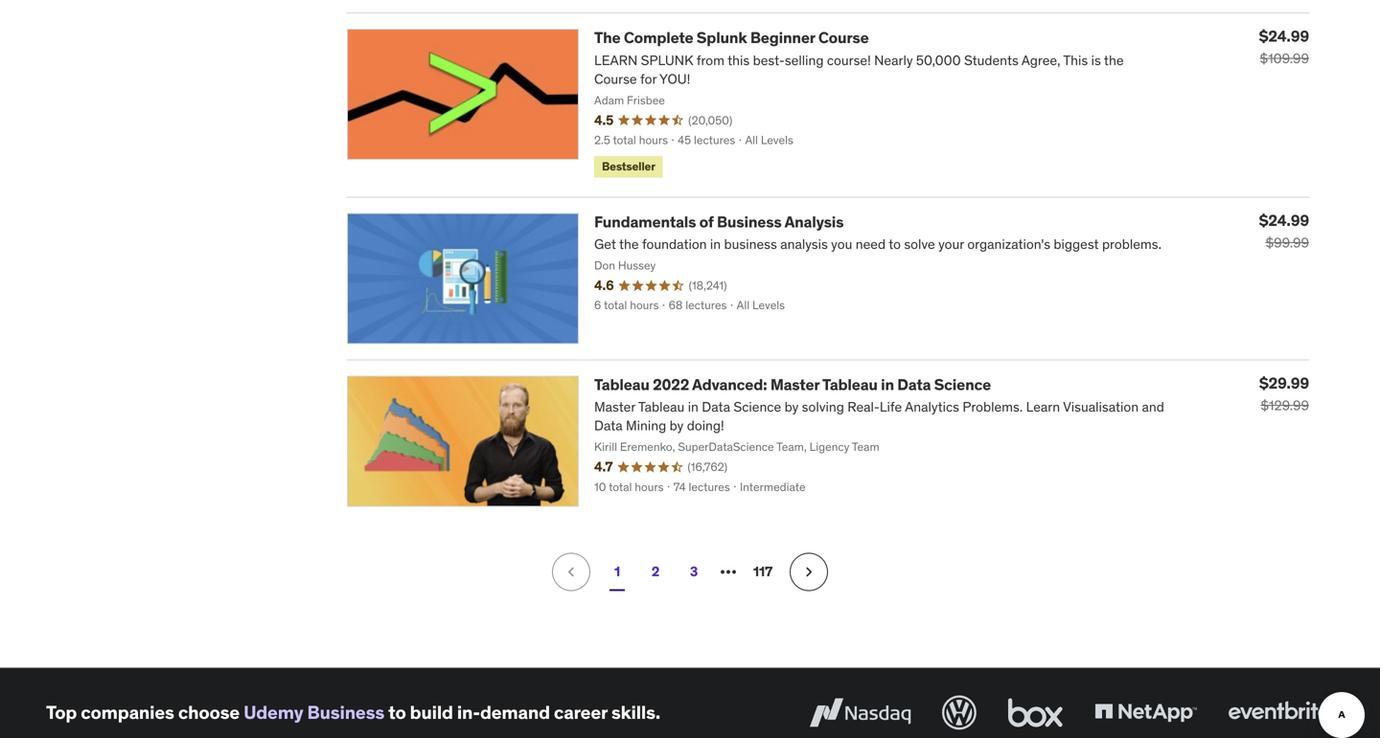 Task type: vqa. For each thing, say whether or not it's contained in the screenshot.
Fundamentals
yes



Task type: locate. For each thing, give the bounding box(es) containing it.
$29.99 $129.99
[[1259, 374, 1309, 414]]

business
[[717, 212, 782, 232], [307, 702, 384, 725]]

volkswagen image
[[938, 692, 981, 735]]

0 vertical spatial business
[[717, 212, 782, 232]]

tableau
[[594, 375, 650, 395], [822, 375, 878, 395]]

next page image
[[799, 563, 819, 582]]

tableau left 2022
[[594, 375, 650, 395]]

in
[[881, 375, 894, 395]]

1 vertical spatial $24.99
[[1259, 211, 1309, 230]]

$109.99
[[1260, 50, 1309, 67]]

top companies choose udemy business to build in-demand career skills.
[[46, 702, 660, 725]]

$24.99
[[1259, 27, 1309, 46], [1259, 211, 1309, 230]]

2 tableau from the left
[[822, 375, 878, 395]]

0 horizontal spatial tableau
[[594, 375, 650, 395]]

1 horizontal spatial tableau
[[822, 375, 878, 395]]

$24.99 up the $99.99
[[1259, 211, 1309, 230]]

$24.99 up $109.99
[[1259, 27, 1309, 46]]

$99.99
[[1266, 234, 1309, 251]]

skills.
[[611, 702, 660, 725]]

0 vertical spatial $24.99
[[1259, 27, 1309, 46]]

course
[[818, 28, 869, 48]]

1 horizontal spatial business
[[717, 212, 782, 232]]

beginner
[[750, 28, 815, 48]]

business right of
[[717, 212, 782, 232]]

$24.99 $99.99
[[1259, 211, 1309, 251]]

tableau left 'in'
[[822, 375, 878, 395]]

$24.99 for the complete splunk beginner course
[[1259, 27, 1309, 46]]

build
[[410, 702, 453, 725]]

the complete splunk beginner course
[[594, 28, 869, 48]]

data
[[897, 375, 931, 395]]

0 horizontal spatial business
[[307, 702, 384, 725]]

nasdaq image
[[805, 692, 915, 735]]

previous page image
[[562, 563, 581, 582]]

2022
[[653, 375, 689, 395]]

netapp image
[[1091, 692, 1201, 735]]

$129.99
[[1261, 397, 1309, 414]]

3
[[690, 564, 698, 581]]

business left the 'to'
[[307, 702, 384, 725]]

2 $24.99 from the top
[[1259, 211, 1309, 230]]

box image
[[1004, 692, 1068, 735]]

companies
[[81, 702, 174, 725]]

1 $24.99 from the top
[[1259, 27, 1309, 46]]

ellipsis image
[[717, 561, 740, 584]]

117
[[753, 564, 773, 581]]



Task type: describe. For each thing, give the bounding box(es) containing it.
to
[[388, 702, 406, 725]]

udemy business link
[[244, 702, 384, 725]]

the complete splunk beginner course link
[[594, 28, 869, 48]]

$29.99
[[1259, 374, 1309, 393]]

udemy
[[244, 702, 303, 725]]

splunk
[[697, 28, 747, 48]]

$24.99 for fundamentals of business analysis
[[1259, 211, 1309, 230]]

$24.99 $109.99
[[1259, 27, 1309, 67]]

the
[[594, 28, 621, 48]]

analysis
[[785, 212, 844, 232]]

fundamentals of business analysis
[[594, 212, 844, 232]]

fundamentals
[[594, 212, 696, 232]]

complete
[[624, 28, 693, 48]]

1 tableau from the left
[[594, 375, 650, 395]]

of
[[699, 212, 714, 232]]

3 link
[[675, 553, 713, 592]]

1
[[614, 564, 620, 581]]

choose
[[178, 702, 240, 725]]

top
[[46, 702, 77, 725]]

tableau 2022 advanced: master tableau in data science
[[594, 375, 991, 395]]

eventbrite image
[[1224, 692, 1334, 735]]

advanced:
[[692, 375, 767, 395]]

in-
[[457, 702, 480, 725]]

demand
[[480, 702, 550, 725]]

2
[[652, 564, 660, 581]]

master
[[770, 375, 820, 395]]

science
[[934, 375, 991, 395]]

career
[[554, 702, 608, 725]]

1 link
[[598, 553, 636, 592]]

1 vertical spatial business
[[307, 702, 384, 725]]

fundamentals of business analysis link
[[594, 212, 844, 232]]

tableau 2022 advanced: master tableau in data science link
[[594, 375, 991, 395]]

2 link
[[636, 553, 675, 592]]



